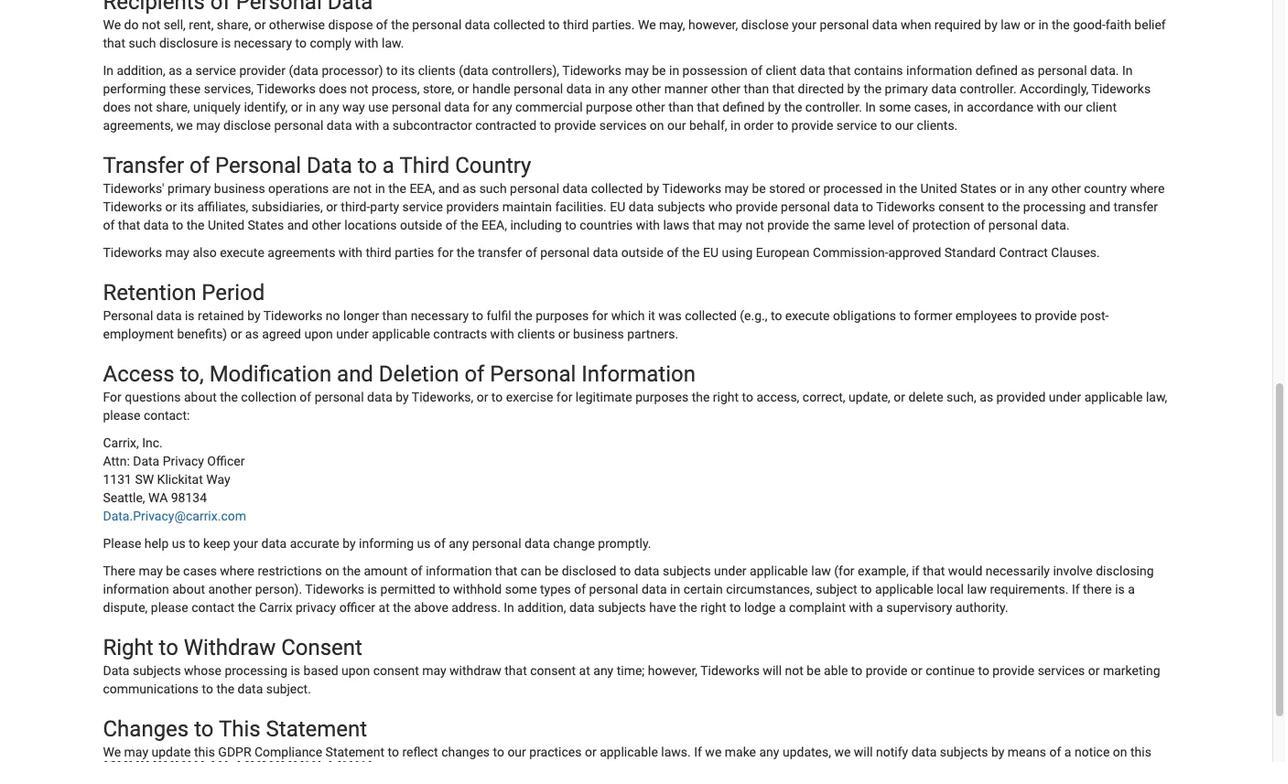 Task type: vqa. For each thing, say whether or not it's contained in the screenshot.
the left addition,
yes



Task type: locate. For each thing, give the bounding box(es) containing it.
as
[[169, 64, 182, 79], [1021, 64, 1035, 79], [463, 182, 476, 197], [245, 327, 259, 342], [980, 391, 994, 406]]

0 vertical spatial than
[[744, 82, 769, 97]]

1 vertical spatial however,
[[648, 664, 698, 680]]

united
[[921, 182, 957, 197], [208, 218, 245, 233]]

0 horizontal spatial some
[[505, 583, 537, 598]]

0 vertical spatial data.
[[1091, 64, 1119, 79]]

that down do
[[103, 36, 125, 51]]

eu up countries
[[610, 200, 626, 215]]

execute right (e.g.,
[[785, 309, 830, 324]]

tideworks down faith
[[1092, 82, 1151, 97]]

using
[[722, 246, 753, 261]]

and
[[438, 182, 460, 197], [1089, 200, 1111, 215], [287, 218, 309, 233], [337, 361, 373, 387]]

to
[[549, 18, 560, 33], [295, 36, 307, 51], [387, 64, 398, 79], [540, 118, 551, 134], [777, 118, 788, 134], [881, 118, 892, 134], [358, 152, 377, 178], [862, 200, 874, 215], [988, 200, 999, 215], [172, 218, 183, 233], [565, 218, 577, 233], [472, 309, 483, 324], [771, 309, 782, 324], [900, 309, 911, 324], [1021, 309, 1032, 324], [492, 391, 503, 406], [742, 391, 754, 406], [189, 537, 200, 552], [620, 565, 631, 580], [439, 583, 450, 598], [861, 583, 872, 598], [730, 601, 741, 616], [159, 635, 178, 661], [851, 664, 863, 680], [978, 664, 990, 680], [202, 683, 213, 698], [194, 717, 214, 743], [388, 746, 399, 761], [493, 746, 504, 761]]

marketing
[[1103, 664, 1161, 680]]

1 horizontal spatial defined
[[976, 64, 1018, 79]]

be left stored
[[752, 182, 766, 197]]

to right able
[[851, 664, 863, 680]]

as inside retention period personal data is retained by tideworks no longer than necessary to fulfil the purposes for which it was collected (e.g., to execute obligations to former employees to provide post- employment benefits) or as agreed upon under applicable contracts with clients or business partners.
[[245, 327, 259, 342]]

1 vertical spatial controller.
[[806, 100, 862, 115]]

parties.
[[592, 18, 635, 33]]

that up behalf,
[[697, 100, 720, 115]]

collected inside retention period personal data is retained by tideworks no longer than necessary to fulfil the purposes for which it was collected (e.g., to execute obligations to former employees to provide post- employment benefits) or as agreed upon under applicable contracts with clients or business partners.
[[685, 309, 737, 324]]

1 horizontal spatial addition,
[[518, 601, 566, 616]]

our inside 'changes to this statement we may update this gdpr compliance statement to reflect changes to our practices or applicable laws.  if we make any updates, we will notify data subjects by means of a notice on this'
[[508, 746, 526, 761]]

changes
[[441, 746, 490, 761]]

any up withhold
[[449, 537, 469, 552]]

to left lodge
[[730, 601, 741, 616]]

1 vertical spatial outside
[[622, 246, 664, 261]]

1 vertical spatial upon
[[342, 664, 370, 680]]

service up services,
[[196, 64, 236, 79]]

0 vertical spatial controller.
[[960, 82, 1017, 97]]

provide
[[554, 118, 596, 134], [792, 118, 834, 134], [736, 200, 778, 215], [767, 218, 809, 233], [1035, 309, 1077, 324], [866, 664, 908, 680], [993, 664, 1035, 680]]

data up are
[[307, 152, 352, 178]]

in inside we do not sell, rent, share, or otherwise dispose of the personal data collected to third parties.  we may, however, disclose your personal data when required by law or in the good-faith belief that such disclosure is necessary to comply with law.
[[1039, 18, 1049, 33]]

clients inside retention period personal data is retained by tideworks no longer than necessary to fulfil the purposes for which it was collected (e.g., to execute obligations to former employees to provide post- employment benefits) or as agreed upon under applicable contracts with clients or business partners.
[[518, 327, 555, 342]]

be inside in addition, as a service provider (data processor) to its clients (data controllers), tideworks may be in possession of client data that contains information defined as personal data.  in performing these services, tideworks does not process, store, or handle personal data in any other manner other than that directed by the primary data controller.  accordingly, tideworks does not share, uniquely identify, or in any way use personal data for any commercial purpose other than that defined by the controller.  in some cases, in accordance with our client agreements, we may disclose personal data with a subcontractor contracted to provide services on our behalf, in order to provide service to our clients.
[[652, 64, 666, 79]]

0 vertical spatial eea,
[[410, 182, 435, 197]]

your
[[792, 18, 817, 33], [234, 537, 258, 552]]

data down countries
[[593, 246, 618, 261]]

law inside we do not sell, rent, share, or otherwise dispose of the personal data collected to third parties.  we may, however, disclose your personal data when required by law or in the good-faith belief that such disclosure is necessary to comply with law.
[[1001, 18, 1021, 33]]

standard
[[945, 246, 996, 261]]

1 horizontal spatial business
[[573, 327, 624, 342]]

0 vertical spatial however,
[[689, 18, 738, 33]]

was
[[659, 309, 682, 324]]

no
[[326, 309, 340, 324]]

as left agreed
[[245, 327, 259, 342]]

however, for consent
[[648, 664, 698, 680]]

we right updates,
[[835, 746, 851, 761]]

1 vertical spatial services
[[1038, 664, 1085, 680]]

about inside access to, modification and deletion of personal information for questions about the collection of personal data by tideworks, or to exercise for legitimate purposes the right to access, correct, update, or delete such, as provided under applicable law, please contact:
[[184, 391, 217, 406]]

klickitat
[[157, 473, 203, 488]]

fulfil
[[487, 309, 511, 324]]

where up another
[[220, 565, 255, 580]]

tideworks may also execute agreements with third parties for the transfer of personal data outside of the eu using european commission-approved standard contract clauses.
[[103, 246, 1100, 261]]

0 horizontal spatial addition,
[[117, 64, 165, 79]]

1 vertical spatial data
[[133, 455, 160, 470]]

disclose inside in addition, as a service provider (data processor) to its clients (data controllers), tideworks may be in possession of client data that contains information defined as personal data.  in performing these services, tideworks does not process, store, or handle personal data in any other manner other than that directed by the primary data controller.  accordingly, tideworks does not share, uniquely identify, or in any way use personal data for any commercial purpose other than that defined by the controller.  in some cases, in accordance with our client agreements, we may disclose personal data with a subcontractor contracted to provide services on our behalf, in order to provide service to our clients.
[[224, 118, 271, 134]]

under
[[336, 327, 369, 342], [1049, 391, 1082, 406], [714, 565, 747, 580]]

agreements
[[268, 246, 335, 261]]

data down retention
[[156, 309, 182, 324]]

service inside transfer of personal data to a third country tideworks' primary business operations are not in the eea, and as such personal data collected by tideworks may be stored or processed in the united states or in any other country where tideworks or its affiliates, subsidiaries, or third-party service providers maintain facilities.  eu data subjects who provide personal data to tideworks consent to the processing and transfer of that data to the united states and other locations outside of the eea, including to countries with laws that may not provide the same level of protection of personal data.
[[402, 200, 443, 215]]

subjects inside right to withdraw consent data subjects whose processing is based upon consent may withdraw that consent at any time; however, tideworks will not be able to provide or continue to provide services or marketing communications to the data subject.
[[133, 664, 181, 680]]

1 vertical spatial will
[[854, 746, 873, 761]]

personal up employment
[[103, 309, 153, 324]]

addition, up performing at the left of page
[[117, 64, 165, 79]]

such inside we do not sell, rent, share, or otherwise dispose of the personal data collected to third parties.  we may, however, disclose your personal data when required by law or in the good-faith belief that such disclosure is necessary to comply with law.
[[129, 36, 156, 51]]

withdraw
[[450, 664, 502, 680]]

is right disclosure
[[221, 36, 231, 51]]

other
[[632, 82, 661, 97], [711, 82, 741, 97], [636, 100, 665, 115], [1052, 182, 1081, 197], [312, 218, 341, 233]]

2 (data from the left
[[459, 64, 489, 79]]

0 horizontal spatial disclose
[[224, 118, 271, 134]]

whose
[[184, 664, 222, 680]]

0 vertical spatial some
[[879, 100, 911, 115]]

in up level at the right top of the page
[[886, 182, 896, 197]]

service right party
[[402, 200, 443, 215]]

1 horizontal spatial eu
[[703, 246, 719, 261]]

if inside 'changes to this statement we may update this gdpr compliance statement to reflect changes to our practices or applicable laws.  if we make any updates, we will notify data subjects by means of a notice on this'
[[694, 746, 702, 761]]

(e.g.,
[[740, 309, 768, 324]]

1 vertical spatial disclose
[[224, 118, 271, 134]]

information inside in addition, as a service provider (data processor) to its clients (data controllers), tideworks may be in possession of client data that contains information defined as personal data.  in performing these services, tideworks does not process, store, or handle personal data in any other manner other than that directed by the primary data controller.  accordingly, tideworks does not share, uniquely identify, or in any way use personal data for any commercial purpose other than that defined by the controller.  in some cases, in accordance with our client agreements, we may disclose personal data with a subcontractor contracted to provide services on our behalf, in order to provide service to our clients.
[[907, 64, 973, 79]]

our left practices
[[508, 746, 526, 761]]

services inside in addition, as a service provider (data processor) to its clients (data controllers), tideworks may be in possession of client data that contains information defined as personal data.  in performing these services, tideworks does not process, store, or handle personal data in any other manner other than that directed by the primary data controller.  accordingly, tideworks does not share, uniquely identify, or in any way use personal data for any commercial purpose other than that defined by the controller.  in some cases, in accordance with our client agreements, we may disclose personal data with a subcontractor contracted to provide services on our behalf, in order to provide service to our clients.
[[600, 118, 647, 134]]

disclosing
[[1096, 565, 1154, 580]]

transfer
[[1114, 200, 1158, 215], [478, 246, 522, 261]]

disclose inside we do not sell, rent, share, or otherwise dispose of the personal data collected to third parties.  we may, however, disclose your personal data when required by law or in the good-faith belief that such disclosure is necessary to comply with law.
[[741, 18, 789, 33]]

0 vertical spatial its
[[401, 64, 415, 79]]

any up contract
[[1028, 182, 1048, 197]]

(data up handle
[[459, 64, 489, 79]]

will left notify
[[854, 746, 873, 761]]

we do not sell, rent, share, or otherwise dispose of the personal data collected to third parties.  we may, however, disclose your personal data when required by law or in the good-faith belief that such disclosure is necessary to comply with law.
[[103, 18, 1166, 51]]

personal inside the there may be cases where restrictions on the amount of information that can be disclosed to data subjects under applicable law (for example, if that would necessarily involve disclosing information about another person).  tideworks is permitted to withhold some types of personal data in certain circumstances, subject to applicable local law requirements.  if there is a dispute, please contact the carrix privacy officer at the above address.  in addition, data subjects have the right to lodge a complaint with a supervisory authority.
[[589, 583, 639, 598]]

attn:
[[103, 455, 130, 470]]

third down locations
[[366, 246, 392, 261]]

0 horizontal spatial controller.
[[806, 100, 862, 115]]

do
[[124, 18, 139, 33]]

1 horizontal spatial necessary
[[411, 309, 469, 324]]

personal
[[412, 18, 462, 33], [820, 18, 869, 33], [1038, 64, 1087, 79], [514, 82, 563, 97], [392, 100, 441, 115], [274, 118, 324, 134], [510, 182, 560, 197], [781, 200, 830, 215], [989, 218, 1038, 233], [540, 246, 590, 261], [315, 391, 364, 406], [472, 537, 522, 552], [589, 583, 639, 598]]

obligations
[[833, 309, 896, 324]]

to left access,
[[742, 391, 754, 406]]

to up third-
[[358, 152, 377, 178]]

1 horizontal spatial us
[[417, 537, 431, 552]]

on right notice
[[1113, 746, 1128, 761]]

for inside in addition, as a service provider (data processor) to its clients (data controllers), tideworks may be in possession of client data that contains information defined as personal data.  in performing these services, tideworks does not process, store, or handle personal data in any other manner other than that directed by the primary data controller.  accordingly, tideworks does not share, uniquely identify, or in any way use personal data for any commercial purpose other than that defined by the controller.  in some cases, in accordance with our client agreements, we may disclose personal data with a subcontractor contracted to provide services on our behalf, in order to provide service to our clients.
[[473, 100, 489, 115]]

2 vertical spatial collected
[[685, 309, 737, 324]]

data inside access to, modification and deletion of personal information for questions about the collection of personal data by tideworks, or to exercise for legitimate purposes the right to access, correct, update, or delete such, as provided under applicable law, please contact:
[[367, 391, 393, 406]]

will inside right to withdraw consent data subjects whose processing is based upon consent may withdraw that consent at any time; however, tideworks will not be able to provide or continue to provide services or marketing communications to the data subject.
[[763, 664, 782, 680]]

(for
[[834, 565, 855, 580]]

for right parties
[[437, 246, 454, 261]]

2 this from the left
[[1131, 746, 1152, 761]]

data for to
[[307, 152, 352, 178]]

not
[[142, 18, 160, 33], [350, 82, 369, 97], [134, 100, 153, 115], [353, 182, 372, 197], [746, 218, 764, 233], [785, 664, 804, 680]]

based
[[304, 664, 338, 680]]

0 horizontal spatial defined
[[723, 100, 765, 115]]

1 vertical spatial collected
[[591, 182, 643, 197]]

0 horizontal spatial eu
[[610, 200, 626, 215]]

data left when
[[872, 18, 898, 33]]

applicable inside 'changes to this statement we may update this gdpr compliance statement to reflect changes to our practices or applicable laws.  if we make any updates, we will notify data subjects by means of a notice on this'
[[600, 746, 658, 761]]

process,
[[372, 82, 420, 97]]

law
[[1001, 18, 1021, 33], [811, 565, 831, 580], [967, 583, 987, 598]]

supervisory
[[887, 601, 953, 616]]

defined up order
[[723, 100, 765, 115]]

0 horizontal spatial information
[[103, 583, 169, 598]]

transfer down country
[[1114, 200, 1158, 215]]

some left "cases," in the right top of the page
[[879, 100, 911, 115]]

than
[[744, 82, 769, 97], [669, 100, 694, 115], [382, 309, 408, 324]]

states
[[961, 182, 997, 197], [248, 218, 284, 233]]

1 vertical spatial business
[[573, 327, 624, 342]]

in addition, as a service provider (data processor) to its clients (data controllers), tideworks may be in possession of client data that contains information defined as personal data.  in performing these services, tideworks does not process, store, or handle personal data in any other manner other than that directed by the primary data controller.  accordingly, tideworks does not share, uniquely identify, or in any way use personal data for any commercial purpose other than that defined by the controller.  in some cases, in accordance with our client agreements, we may disclose personal data with a subcontractor contracted to provide services on our behalf, in order to provide service to our clients.
[[103, 64, 1151, 134]]

personal up the commercial
[[514, 82, 563, 97]]

any inside right to withdraw consent data subjects whose processing is based upon consent may withdraw that consent at any time; however, tideworks will not be able to provide or continue to provide services or marketing communications to the data subject.
[[594, 664, 614, 680]]

0 horizontal spatial outside
[[400, 218, 442, 233]]

however, inside right to withdraw consent data subjects whose processing is based upon consent may withdraw that consent at any time; however, tideworks will not be able to provide or continue to provide services or marketing communications to the data subject.
[[648, 664, 698, 680]]

personal inside retention period personal data is retained by tideworks no longer than necessary to fulfil the purposes for which it was collected (e.g., to execute obligations to former employees to provide post- employment benefits) or as agreed upon under applicable contracts with clients or business partners.
[[103, 309, 153, 324]]

1 vertical spatial does
[[103, 100, 131, 115]]

of down disclosed
[[574, 583, 586, 598]]

will inside 'changes to this statement we may update this gdpr compliance statement to reflect changes to our practices or applicable laws.  if we make any updates, we will notify data subjects by means of a notice on this'
[[854, 746, 873, 761]]

0 horizontal spatial at
[[379, 601, 390, 616]]

third left parties.
[[563, 18, 589, 33]]

1 horizontal spatial upon
[[342, 664, 370, 680]]

1 vertical spatial if
[[694, 746, 702, 761]]

0 vertical spatial statement
[[266, 717, 367, 743]]

and inside access to, modification and deletion of personal information for questions about the collection of personal data by tideworks, or to exercise for legitimate purposes the right to access, correct, update, or delete such, as provided under applicable law, please contact:
[[337, 361, 373, 387]]

such
[[129, 36, 156, 51], [479, 182, 507, 197]]

1 us from the left
[[172, 537, 186, 552]]

2 vertical spatial service
[[402, 200, 443, 215]]

transfer
[[103, 152, 184, 178]]

data inside retention period personal data is retained by tideworks no longer than necessary to fulfil the purposes for which it was collected (e.g., to execute obligations to former employees to provide post- employment benefits) or as agreed upon under applicable contracts with clients or business partners.
[[156, 309, 182, 324]]

1 horizontal spatial processing
[[1024, 200, 1086, 215]]

1 horizontal spatial clients
[[518, 327, 555, 342]]

we left do
[[103, 18, 121, 33]]

0 vertical spatial share,
[[217, 18, 251, 33]]

behalf,
[[689, 118, 728, 134]]

access
[[103, 361, 175, 387]]

data inside carrix, inc. attn: data privacy officer 1131 sw klickitat way seattle, wa 98134 data.privacy@carrix.com
[[133, 455, 160, 470]]

1 horizontal spatial services
[[1038, 664, 1085, 680]]

in up have
[[670, 583, 681, 598]]

0 vertical spatial business
[[214, 182, 265, 197]]

consent
[[939, 200, 985, 215], [373, 664, 419, 680], [530, 664, 576, 680]]

data inside right to withdraw consent data subjects whose processing is based upon consent may withdraw that consent at any time; however, tideworks will not be able to provide or continue to provide services or marketing communications to the data subject.
[[238, 683, 263, 698]]

by inside retention period personal data is retained by tideworks no longer than necessary to fulfil the purposes for which it was collected (e.g., to execute obligations to former employees to provide post- employment benefits) or as agreed upon under applicable contracts with clients or business partners.
[[247, 309, 261, 324]]

in up party
[[375, 182, 385, 197]]

our down the accordingly,
[[1064, 100, 1083, 115]]

collected up countries
[[591, 182, 643, 197]]

on inside the there may be cases where restrictions on the amount of information that can be disclosed to data subjects under applicable law (for example, if that would necessarily involve disclosing information about another person).  tideworks is permitted to withhold some types of personal data in certain circumstances, subject to applicable local law requirements.  if there is a dispute, please contact the carrix privacy officer at the above address.  in addition, data subjects have the right to lodge a complaint with a supervisory authority.
[[325, 565, 340, 580]]

a inside 'changes to this statement we may update this gdpr compliance statement to reflect changes to our practices or applicable laws.  if we make any updates, we will notify data subjects by means of a notice on this'
[[1065, 746, 1072, 761]]

1 horizontal spatial please
[[151, 601, 188, 616]]

some down can
[[505, 583, 537, 598]]

0 vertical spatial where
[[1130, 182, 1165, 197]]

0 vertical spatial disclose
[[741, 18, 789, 33]]

1 vertical spatial please
[[151, 601, 188, 616]]

changes
[[103, 717, 189, 743]]

1 vertical spatial primary
[[168, 182, 211, 197]]

1 this from the left
[[194, 746, 215, 761]]

1 horizontal spatial data.
[[1091, 64, 1119, 79]]

0 horizontal spatial upon
[[304, 327, 333, 342]]

at inside right to withdraw consent data subjects whose processing is based upon consent may withdraw that consent at any time; however, tideworks will not be able to provide or continue to provide services or marketing communications to the data subject.
[[579, 664, 590, 680]]

provide inside retention period personal data is retained by tideworks no longer than necessary to fulfil the purposes for which it was collected (e.g., to execute obligations to former employees to provide post- employment benefits) or as agreed upon under applicable contracts with clients or business partners.
[[1035, 309, 1077, 324]]

share, right rent,
[[217, 18, 251, 33]]

to,
[[180, 361, 204, 387]]

of inside we do not sell, rent, share, or otherwise dispose of the personal data collected to third parties.  we may, however, disclose your personal data when required by law or in the good-faith belief that such disclosure is necessary to comply with law.
[[376, 18, 388, 33]]

business inside transfer of personal data to a third country tideworks' primary business operations are not in the eea, and as such personal data collected by tideworks may be stored or processed in the united states or in any other country where tideworks or its affiliates, subsidiaries, or third-party service providers maintain facilities.  eu data subjects who provide personal data to tideworks consent to the processing and transfer of that data to the united states and other locations outside of the eea, including to countries with laws that may not provide the same level of protection of personal data.
[[214, 182, 265, 197]]

with inside transfer of personal data to a third country tideworks' primary business operations are not in the eea, and as such personal data collected by tideworks may be stored or processed in the united states or in any other country where tideworks or its affiliates, subsidiaries, or third-party service providers maintain facilities.  eu data subjects who provide personal data to tideworks consent to the processing and transfer of that data to the united states and other locations outside of the eea, including to countries with laws that may not provide the same level of protection of personal data.
[[636, 218, 660, 233]]

tideworks inside retention period personal data is retained by tideworks no longer than necessary to fulfil the purposes for which it was collected (e.g., to execute obligations to former employees to provide post- employment benefits) or as agreed upon under applicable contracts with clients or business partners.
[[263, 309, 323, 324]]

under inside retention period personal data is retained by tideworks no longer than necessary to fulfil the purposes for which it was collected (e.g., to execute obligations to former employees to provide post- employment benefits) or as agreed upon under applicable contracts with clients or business partners.
[[336, 327, 369, 342]]

0 vertical spatial client
[[766, 64, 797, 79]]

1 vertical spatial personal
[[103, 309, 153, 324]]

0 horizontal spatial than
[[382, 309, 408, 324]]

when
[[901, 18, 932, 33]]

1 horizontal spatial will
[[854, 746, 873, 761]]

client up order
[[766, 64, 797, 79]]

in down contains
[[866, 100, 876, 115]]

provide left the 'post-'
[[1035, 309, 1077, 324]]

states up protection
[[961, 182, 997, 197]]

tideworks
[[562, 64, 622, 79], [257, 82, 316, 97], [1092, 82, 1151, 97], [662, 182, 722, 197], [103, 200, 162, 215], [876, 200, 936, 215], [103, 246, 162, 261], [263, 309, 323, 324], [305, 583, 364, 598], [701, 664, 760, 680]]

0 vertical spatial service
[[196, 64, 236, 79]]

data inside right to withdraw consent data subjects whose processing is based upon consent may withdraw that consent at any time; however, tideworks will not be able to provide or continue to provide services or marketing communications to the data subject.
[[103, 664, 130, 680]]

upon down no
[[304, 327, 333, 342]]

in
[[1039, 18, 1049, 33], [669, 64, 680, 79], [595, 82, 605, 97], [306, 100, 316, 115], [954, 100, 964, 115], [731, 118, 741, 134], [375, 182, 385, 197], [886, 182, 896, 197], [1015, 182, 1025, 197], [670, 583, 681, 598]]

0 vertical spatial clients
[[418, 64, 456, 79]]

where inside the there may be cases where restrictions on the amount of information that can be disclosed to data subjects under applicable law (for example, if that would necessarily involve disclosing information about another person).  tideworks is permitted to withhold some types of personal data in certain circumstances, subject to applicable local law requirements.  if there is a dispute, please contact the carrix privacy officer at the above address.  in addition, data subjects have the right to lodge a complaint with a supervisory authority.
[[220, 565, 255, 580]]

1 horizontal spatial if
[[1072, 583, 1080, 598]]

its inside transfer of personal data to a third country tideworks' primary business operations are not in the eea, and as such personal data collected by tideworks may be stored or processed in the united states or in any other country where tideworks or its affiliates, subsidiaries, or third-party service providers maintain facilities.  eu data subjects who provide personal data to tideworks consent to the processing and transfer of that data to the united states and other locations outside of the eea, including to countries with laws that may not provide the same level of protection of personal data.
[[180, 200, 194, 215]]

a down circumstances,
[[779, 601, 786, 616]]

disclosed
[[562, 565, 617, 580]]

0 horizontal spatial this
[[194, 746, 215, 761]]

1 horizontal spatial than
[[669, 100, 694, 115]]

that inside right to withdraw consent data subjects whose processing is based upon consent may withdraw that consent at any time; however, tideworks will not be able to provide or continue to provide services or marketing communications to the data subject.
[[505, 664, 527, 680]]

0 horizontal spatial under
[[336, 327, 369, 342]]

to right employees
[[1021, 309, 1032, 324]]

privacy
[[296, 601, 336, 616]]

personal down including
[[540, 246, 590, 261]]

1 vertical spatial third
[[366, 246, 392, 261]]

if down involve
[[1072, 583, 1080, 598]]

by inside we do not sell, rent, share, or otherwise dispose of the personal data collected to third parties.  we may, however, disclose your personal data when required by law or in the good-faith belief that such disclosure is necessary to comply with law.
[[985, 18, 998, 33]]

applicable left law,
[[1085, 391, 1143, 406]]

personal inside transfer of personal data to a third country tideworks' primary business operations are not in the eea, and as such personal data collected by tideworks may be stored or processed in the united states or in any other country where tideworks or its affiliates, subsidiaries, or third-party service providers maintain facilities.  eu data subjects who provide personal data to tideworks consent to the processing and transfer of that data to the united states and other locations outside of the eea, including to countries with laws that may not provide the same level of protection of personal data.
[[215, 152, 301, 178]]

eu left using
[[703, 246, 719, 261]]

2 horizontal spatial collected
[[685, 309, 737, 324]]

tideworks up purpose
[[562, 64, 622, 79]]

1 vertical spatial some
[[505, 583, 537, 598]]

2 vertical spatial than
[[382, 309, 408, 324]]

clients.
[[917, 118, 958, 134]]

1 horizontal spatial at
[[579, 664, 590, 680]]

data up "directed"
[[800, 64, 826, 79]]

provide down "directed"
[[792, 118, 834, 134]]

statement left reflect
[[326, 746, 385, 761]]

information
[[907, 64, 973, 79], [426, 565, 492, 580], [103, 583, 169, 598]]

does down performing at the left of page
[[103, 100, 131, 115]]

sw
[[135, 473, 154, 488]]

purposes inside access to, modification and deletion of personal information for questions about the collection of personal data by tideworks, or to exercise for legitimate purposes the right to access, correct, update, or delete such, as provided under applicable law, please contact:
[[636, 391, 689, 406]]

country
[[455, 152, 531, 178]]

1 horizontal spatial law
[[967, 583, 987, 598]]

1 horizontal spatial some
[[879, 100, 911, 115]]

to right order
[[777, 118, 788, 134]]

please
[[103, 409, 140, 424], [151, 601, 188, 616]]

agreed
[[262, 327, 301, 342]]

person).
[[255, 583, 302, 598]]

controller. down "directed"
[[806, 100, 862, 115]]

0 horizontal spatial clients
[[418, 64, 456, 79]]

under inside access to, modification and deletion of personal information for questions about the collection of personal data by tideworks, or to exercise for legitimate purposes the right to access, correct, update, or delete such, as provided under applicable law, please contact:
[[1049, 391, 1082, 406]]

1 vertical spatial on
[[325, 565, 340, 580]]

1 (data from the left
[[289, 64, 319, 79]]

inc.
[[142, 436, 163, 451]]

subjects up "communications"
[[133, 664, 181, 680]]

however,
[[689, 18, 738, 33], [648, 664, 698, 680]]

1 vertical spatial right
[[701, 601, 727, 616]]

share, down these at the top
[[156, 100, 190, 115]]

0 vertical spatial services
[[600, 118, 647, 134]]

0 vertical spatial under
[[336, 327, 369, 342]]

not inside we do not sell, rent, share, or otherwise dispose of the personal data collected to third parties.  we may, however, disclose your personal data when required by law or in the good-faith belief that such disclosure is necessary to comply with law.
[[142, 18, 160, 33]]

0 vertical spatial at
[[379, 601, 390, 616]]

tideworks down tideworks'
[[103, 200, 162, 215]]

0 vertical spatial eu
[[610, 200, 626, 215]]

processing
[[1024, 200, 1086, 215], [225, 664, 288, 680]]

defined up accordance
[[976, 64, 1018, 79]]

1 vertical spatial processing
[[225, 664, 288, 680]]

with
[[355, 36, 379, 51], [1037, 100, 1061, 115], [355, 118, 379, 134], [636, 218, 660, 233], [339, 246, 363, 261], [490, 327, 514, 342], [849, 601, 873, 616]]

1 horizontal spatial this
[[1131, 746, 1152, 761]]

transfer inside transfer of personal data to a third country tideworks' primary business operations are not in the eea, and as such personal data collected by tideworks may be stored or processed in the united states or in any other country where tideworks or its affiliates, subsidiaries, or third-party service providers maintain facilities.  eu data subjects who provide personal data to tideworks consent to the processing and transfer of that data to the united states and other locations outside of the eea, including to countries with laws that may not provide the same level of protection of personal data.
[[1114, 200, 1158, 215]]

disclose down the identify,
[[224, 118, 271, 134]]

the inside right to withdraw consent data subjects whose processing is based upon consent may withdraw that consent at any time; however, tideworks will not be able to provide or continue to provide services or marketing communications to the data subject.
[[216, 683, 234, 698]]

tideworks,
[[412, 391, 474, 406]]

at inside the there may be cases where restrictions on the amount of information that can be disclosed to data subjects under applicable law (for example, if that would necessarily involve disclosing information about another person).  tideworks is permitted to withhold some types of personal data in certain circumstances, subject to applicable local law requirements.  if there is a dispute, please contact the carrix privacy officer at the above address.  in addition, data subjects have the right to lodge a complaint with a supervisory authority.
[[379, 601, 390, 616]]

primary inside transfer of personal data to a third country tideworks' primary business operations are not in the eea, and as such personal data collected by tideworks may be stored or processed in the united states or in any other country where tideworks or its affiliates, subsidiaries, or third-party service providers maintain facilities.  eu data subjects who provide personal data to tideworks consent to the processing and transfer of that data to the united states and other locations outside of the eea, including to countries with laws that may not provide the same level of protection of personal data.
[[168, 182, 211, 197]]

0 horizontal spatial will
[[763, 664, 782, 680]]

0 horizontal spatial primary
[[168, 182, 211, 197]]

services
[[600, 118, 647, 134], [1038, 664, 1085, 680]]

european
[[756, 246, 810, 261]]

contact:
[[144, 409, 190, 424]]

0 vertical spatial right
[[713, 391, 739, 406]]

subjects inside 'changes to this statement we may update this gdpr compliance statement to reflect changes to our practices or applicable laws.  if we make any updates, we will notify data subjects by means of a notice on this'
[[940, 746, 988, 761]]

0 horizontal spatial on
[[325, 565, 340, 580]]

1131
[[103, 473, 132, 488]]

involve
[[1053, 565, 1093, 580]]

0 horizontal spatial client
[[766, 64, 797, 79]]

collected inside we do not sell, rent, share, or otherwise dispose of the personal data collected to third parties.  we may, however, disclose your personal data when required by law or in the good-faith belief that such disclosure is necessary to comply with law.
[[493, 18, 545, 33]]

2 vertical spatial data
[[103, 664, 130, 680]]

0 vertical spatial transfer
[[1114, 200, 1158, 215]]

and down subsidiaries,
[[287, 218, 309, 233]]

that
[[103, 36, 125, 51], [829, 64, 851, 79], [772, 82, 795, 97], [697, 100, 720, 115], [118, 218, 140, 233], [693, 218, 715, 233], [495, 565, 518, 580], [923, 565, 945, 580], [505, 664, 527, 680]]

0 horizontal spatial where
[[220, 565, 255, 580]]

1 vertical spatial client
[[1086, 100, 1117, 115]]

of right level at the right top of the page
[[898, 218, 909, 233]]

in inside the there may be cases where restrictions on the amount of information that can be disclosed to data subjects under applicable law (for example, if that would necessarily involve disclosing information about another person).  tideworks is permitted to withhold some types of personal data in certain circumstances, subject to applicable local law requirements.  if there is a dispute, please contact the carrix privacy officer at the above address.  in addition, data subjects have the right to lodge a complaint with a supervisory authority.
[[670, 583, 681, 598]]

retention period personal data is retained by tideworks no longer than necessary to fulfil the purposes for which it was collected (e.g., to execute obligations to former employees to provide post- employment benefits) or as agreed upon under applicable contracts with clients or business partners.
[[103, 280, 1109, 342]]

0 horizontal spatial transfer
[[478, 246, 522, 261]]

practices
[[529, 746, 582, 761]]

contracts
[[433, 327, 487, 342]]

data down 'promptly.'
[[634, 565, 660, 580]]

1 vertical spatial clients
[[518, 327, 555, 342]]

as inside transfer of personal data to a third country tideworks' primary business operations are not in the eea, and as such personal data collected by tideworks may be stored or processed in the united states or in any other country where tideworks or its affiliates, subsidiaries, or third-party service providers maintain facilities.  eu data subjects who provide personal data to tideworks consent to the processing and transfer of that data to the united states and other locations outside of the eea, including to countries with laws that may not provide the same level of protection of personal data.
[[463, 182, 476, 197]]

0 vertical spatial outside
[[400, 218, 442, 233]]

be inside transfer of personal data to a third country tideworks' primary business operations are not in the eea, and as such personal data collected by tideworks may be stored or processed in the united states or in any other country where tideworks or its affiliates, subsidiaries, or third-party service providers maintain facilities.  eu data subjects who provide personal data to tideworks consent to the processing and transfer of that data to the united states and other locations outside of the eea, including to countries with laws that may not provide the same level of protection of personal data.
[[752, 182, 766, 197]]

necessary inside retention period personal data is retained by tideworks no longer than necessary to fulfil the purposes for which it was collected (e.g., to execute obligations to former employees to provide post- employment benefits) or as agreed upon under applicable contracts with clients or business partners.
[[411, 309, 469, 324]]

0 horizontal spatial eea,
[[410, 182, 435, 197]]

party
[[370, 200, 399, 215]]

1 horizontal spatial primary
[[885, 82, 928, 97]]

under up certain at right bottom
[[714, 565, 747, 580]]

is inside right to withdraw consent data subjects whose processing is based upon consent may withdraw that consent at any time; however, tideworks will not be able to provide or continue to provide services or marketing communications to the data subject.
[[291, 664, 300, 680]]

1 vertical spatial where
[[220, 565, 255, 580]]

by
[[985, 18, 998, 33], [848, 82, 861, 97], [768, 100, 781, 115], [646, 182, 660, 197], [247, 309, 261, 324], [396, 391, 409, 406], [343, 537, 356, 552], [992, 746, 1005, 761]]

partners.
[[627, 327, 679, 342]]

data up countries
[[629, 200, 654, 215]]

0 vertical spatial about
[[184, 391, 217, 406]]

changes to this statement we may update this gdpr compliance statement to reflect changes to our practices or applicable laws.  if we make any updates, we will notify data subjects by means of a notice on this
[[103, 717, 1152, 763]]

parties
[[395, 246, 434, 261]]

0 horizontal spatial share,
[[156, 100, 190, 115]]

consent right withdraw
[[530, 664, 576, 680]]

under inside the there may be cases where restrictions on the amount of information that can be disclosed to data subjects under applicable law (for example, if that would necessarily involve disclosing information about another person).  tideworks is permitted to withhold some types of personal data in certain circumstances, subject to applicable local law requirements.  if there is a dispute, please contact the carrix privacy officer at the above address.  in addition, data subjects have the right to lodge a complaint with a supervisory authority.
[[714, 565, 747, 580]]

contracted
[[475, 118, 537, 134]]

law,
[[1146, 391, 1168, 406]]

authority.
[[956, 601, 1009, 616]]

with down use
[[355, 118, 379, 134]]

as right such,
[[980, 391, 994, 406]]

applicable up deletion
[[372, 327, 430, 342]]

data up sw
[[133, 455, 160, 470]]

to left fulfil at the left
[[472, 309, 483, 324]]

share, inside we do not sell, rent, share, or otherwise dispose of the personal data collected to third parties.  we may, however, disclose your personal data when required by law or in the good-faith belief that such disclosure is necessary to comply with law.
[[217, 18, 251, 33]]

cases,
[[914, 100, 951, 115]]

0 vertical spatial data
[[307, 152, 352, 178]]

outside down laws
[[622, 246, 664, 261]]

purposes down the information
[[636, 391, 689, 406]]

privacy
[[163, 455, 204, 470]]

for
[[473, 100, 489, 115], [437, 246, 454, 261], [592, 309, 608, 324], [557, 391, 573, 406]]

as inside access to, modification and deletion of personal information for questions about the collection of personal data by tideworks, or to exercise for legitimate purposes the right to access, correct, update, or delete such, as provided under applicable law, please contact:
[[980, 391, 994, 406]]



Task type: describe. For each thing, give the bounding box(es) containing it.
2 horizontal spatial we
[[835, 746, 851, 761]]

consent
[[281, 635, 363, 661]]

way
[[342, 100, 365, 115]]

a down disclosing
[[1128, 583, 1135, 598]]

execute inside retention period personal data is retained by tideworks no longer than necessary to fulfil the purposes for which it was collected (e.g., to execute obligations to former employees to provide post- employment benefits) or as agreed upon under applicable contracts with clients or business partners.
[[785, 309, 830, 324]]

questions
[[125, 391, 181, 406]]

1 horizontal spatial information
[[426, 565, 492, 580]]

personal down the identify,
[[274, 118, 324, 134]]

of up tideworks, at bottom left
[[465, 361, 485, 387]]

that down tideworks'
[[118, 218, 140, 233]]

for inside access to, modification and deletion of personal information for questions about the collection of personal data by tideworks, or to exercise for legitimate purposes the right to access, correct, update, or delete such, as provided under applicable law, please contact:
[[557, 391, 573, 406]]

keep
[[203, 537, 230, 552]]

to up level at the right top of the page
[[862, 200, 874, 215]]

required
[[935, 18, 981, 33]]

data up same
[[834, 200, 859, 215]]

belief
[[1135, 18, 1166, 33]]

upon inside right to withdraw consent data subjects whose processing is based upon consent may withdraw that consent at any time; however, tideworks will not be able to provide or continue to provide services or marketing communications to the data subject.
[[342, 664, 370, 680]]

about inside the there may be cases where restrictions on the amount of information that can be disclosed to data subjects under applicable law (for example, if that would necessarily involve disclosing information about another person).  tideworks is permitted to withhold some types of personal data in certain circumstances, subject to applicable local law requirements.  if there is a dispute, please contact the carrix privacy officer at the above address.  in addition, data subjects have the right to lodge a complaint with a supervisory authority.
[[172, 583, 205, 598]]

tideworks'
[[103, 182, 164, 197]]

2 vertical spatial law
[[967, 583, 987, 598]]

of inside in addition, as a service provider (data processor) to its clients (data controllers), tideworks may be in possession of client data that contains information defined as personal data.  in performing these services, tideworks does not process, store, or handle personal data in any other manner other than that directed by the primary data controller.  accordingly, tideworks does not share, uniquely identify, or in any way use personal data for any commercial purpose other than that defined by the controller.  in some cases, in accordance with our client agreements, we may disclose personal data with a subcontractor contracted to provide services on our behalf, in order to provide service to our clients.
[[751, 64, 763, 79]]

personal inside access to, modification and deletion of personal information for questions about the collection of personal data by tideworks, or to exercise for legitimate purposes the right to access, correct, update, or delete such, as provided under applicable law, please contact:
[[315, 391, 364, 406]]

0 vertical spatial execute
[[220, 246, 264, 261]]

in up performing at the left of page
[[103, 64, 114, 79]]

1 horizontal spatial controller.
[[960, 82, 1017, 97]]

a down use
[[382, 118, 389, 134]]

notice
[[1075, 746, 1110, 761]]

commission-
[[813, 246, 889, 261]]

there
[[1083, 583, 1112, 598]]

other left country
[[1052, 182, 1081, 197]]

otherwise
[[269, 18, 325, 33]]

addition, inside the there may be cases where restrictions on the amount of information that can be disclosed to data subjects under applicable law (for example, if that would necessarily involve disclosing information about another person).  tideworks is permitted to withhold some types of personal data in certain circumstances, subject to applicable local law requirements.  if there is a dispute, please contact the carrix privacy officer at the above address.  in addition, data subjects have the right to lodge a complaint with a supervisory authority.
[[518, 601, 566, 616]]

upon inside retention period personal data is retained by tideworks no longer than necessary to fulfil the purposes for which it was collected (e.g., to execute obligations to former employees to provide post- employment benefits) or as agreed upon under applicable contracts with clients or business partners.
[[304, 327, 333, 342]]

in left way
[[306, 100, 316, 115]]

in down faith
[[1122, 64, 1133, 79]]

98134
[[171, 491, 207, 506]]

0 horizontal spatial service
[[196, 64, 236, 79]]

seattle,
[[103, 491, 145, 506]]

comply
[[310, 36, 351, 51]]

faith
[[1106, 18, 1132, 33]]

on inside 'changes to this statement we may update this gdpr compliance statement to reflect changes to our practices or applicable laws.  if we make any updates, we will notify data subjects by means of a notice on this'
[[1113, 746, 1128, 761]]

law.
[[382, 36, 404, 51]]

subjects inside transfer of personal data to a third country tideworks' primary business operations are not in the eea, and as such personal data collected by tideworks may be stored or processed in the united states or in any other country where tideworks or its affiliates, subsidiaries, or third-party service providers maintain facilities.  eu data subjects who provide personal data to tideworks consent to the processing and transfer of that data to the united states and other locations outside of the eea, including to countries with laws that may not provide the same level of protection of personal data.
[[657, 200, 706, 215]]

data for privacy
[[133, 455, 160, 470]]

with inside retention period personal data is retained by tideworks no longer than necessary to fulfil the purposes for which it was collected (e.g., to execute obligations to former employees to provide post- employment benefits) or as agreed upon under applicable contracts with clients or business partners.
[[490, 327, 514, 342]]

tideworks up the identify,
[[257, 82, 316, 97]]

necessary inside we do not sell, rent, share, or otherwise dispose of the personal data collected to third parties.  we may, however, disclose your personal data when required by law or in the good-faith belief that such disclosure is necessary to comply with law.
[[234, 36, 292, 51]]

longer
[[343, 309, 379, 324]]

update
[[152, 746, 191, 761]]

right
[[103, 635, 153, 661]]

of right collection
[[300, 391, 311, 406]]

change
[[553, 537, 595, 552]]

with inside the there may be cases where restrictions on the amount of information that can be disclosed to data subjects under applicable law (for example, if that would necessarily involve disclosing information about another person).  tideworks is permitted to withhold some types of personal data in certain circumstances, subject to applicable local law requirements.  if there is a dispute, please contact the carrix privacy officer at the above address.  in addition, data subjects have the right to lodge a complaint with a supervisory authority.
[[849, 601, 873, 616]]

we inside 'changes to this statement we may update this gdpr compliance statement to reflect changes to our practices or applicable laws.  if we make any updates, we will notify data subjects by means of a notice on this'
[[103, 746, 121, 761]]

gdpr
[[218, 746, 251, 761]]

be up "types"
[[545, 565, 559, 580]]

tideworks up who
[[662, 182, 722, 197]]

by inside transfer of personal data to a third country tideworks' primary business operations are not in the eea, and as such personal data collected by tideworks may be stored or processed in the united states or in any other country where tideworks or its affiliates, subsidiaries, or third-party service providers maintain facilities.  eu data subjects who provide personal data to tideworks consent to the processing and transfer of that data to the united states and other locations outside of the eea, including to countries with laws that may not provide the same level of protection of personal data.
[[646, 182, 660, 197]]

or inside 'changes to this statement we may update this gdpr compliance statement to reflect changes to our practices or applicable laws.  if we make any updates, we will notify data subjects by means of a notice on this'
[[585, 746, 597, 761]]

any left way
[[319, 100, 339, 115]]

its inside in addition, as a service provider (data processor) to its clients (data controllers), tideworks may be in possession of client data that contains information defined as personal data.  in performing these services, tideworks does not process, store, or handle personal data in any other manner other than that directed by the primary data controller.  accordingly, tideworks does not share, uniquely identify, or in any way use personal data for any commercial purpose other than that defined by the controller.  in some cases, in accordance with our client agreements, we may disclose personal data with a subcontractor contracted to provide services on our behalf, in order to provide service to our clients.
[[401, 64, 415, 79]]

other down manner
[[636, 100, 665, 115]]

collection
[[241, 391, 297, 406]]

dispute,
[[103, 601, 148, 616]]

1 horizontal spatial states
[[961, 182, 997, 197]]

provide down stored
[[736, 200, 778, 215]]

data up have
[[642, 583, 667, 598]]

wa
[[148, 491, 168, 506]]

that up "directed"
[[829, 64, 851, 79]]

may down we do not sell, rent, share, or otherwise dispose of the personal data collected to third parties.  we may, however, disclose your personal data when required by law or in the good-faith belief that such disclosure is necessary to comply with law.
[[625, 64, 649, 79]]

1 horizontal spatial united
[[921, 182, 957, 197]]

please help us to keep your data accurate by informing us of any personal data change promptly.
[[103, 537, 651, 552]]

personal up contract
[[989, 218, 1038, 233]]

subjects left have
[[598, 601, 646, 616]]

personal for data
[[103, 309, 153, 324]]

of down laws
[[667, 246, 679, 261]]

2 horizontal spatial than
[[744, 82, 769, 97]]

please inside access to, modification and deletion of personal information for questions about the collection of personal data by tideworks, or to exercise for legitimate purposes the right to access, correct, update, or delete such, as provided under applicable law, please contact:
[[103, 409, 140, 424]]

that right if
[[923, 565, 945, 580]]

cases
[[183, 565, 217, 580]]

that down who
[[693, 218, 715, 233]]

provide right continue
[[993, 664, 1035, 680]]

be left cases
[[166, 565, 180, 580]]

may down who
[[718, 218, 743, 233]]

to left clients.
[[881, 118, 892, 134]]

tideworks inside the there may be cases where restrictions on the amount of information that can be disclosed to data subjects under applicable law (for example, if that would necessarily involve disclosing information about another person).  tideworks is permitted to withhold some types of personal data in certain circumstances, subject to applicable local law requirements.  if there is a dispute, please contact the carrix privacy officer at the above address.  in addition, data subjects have the right to lodge a complaint with a supervisory authority.
[[305, 583, 364, 598]]

personal inside access to, modification and deletion of personal information for questions about the collection of personal data by tideworks, or to exercise for legitimate purposes the right to access, correct, update, or delete such, as provided under applicable law, please contact:
[[490, 361, 576, 387]]

1 horizontal spatial client
[[1086, 100, 1117, 115]]

please
[[103, 537, 141, 552]]

there may be cases where restrictions on the amount of information that can be disclosed to data subjects under applicable law (for example, if that would necessarily involve disclosing information about another person).  tideworks is permitted to withhold some types of personal data in certain circumstances, subject to applicable local law requirements.  if there is a dispute, please contact the carrix privacy officer at the above address.  in addition, data subjects have the right to lodge a complaint with a supervisory authority.
[[103, 565, 1154, 616]]

with down the accordingly,
[[1037, 100, 1061, 115]]

1 horizontal spatial does
[[319, 82, 347, 97]]

facilities.
[[555, 200, 607, 215]]

certain
[[684, 583, 723, 598]]

disclosure
[[159, 36, 218, 51]]

modification
[[209, 361, 332, 387]]

1 horizontal spatial outside
[[622, 246, 664, 261]]

approved
[[889, 246, 942, 261]]

0 vertical spatial defined
[[976, 64, 1018, 79]]

performing
[[103, 82, 166, 97]]

data up handle
[[465, 18, 490, 33]]

0 horizontal spatial law
[[811, 565, 831, 580]]

dispose
[[328, 18, 373, 33]]

2 horizontal spatial service
[[837, 118, 877, 134]]

clients inside in addition, as a service provider (data processor) to its clients (data controllers), tideworks may be in possession of client data that contains information defined as personal data.  in performing these services, tideworks does not process, store, or handle personal data in any other manner other than that directed by the primary data controller.  accordingly, tideworks does not share, uniquely identify, or in any way use personal data for any commercial purpose other than that defined by the controller.  in some cases, in accordance with our client agreements, we may disclose personal data with a subcontractor contracted to provide services on our behalf, in order to provide service to our clients.
[[418, 64, 456, 79]]

not up the agreements,
[[134, 100, 153, 115]]

may inside 'changes to this statement we may update this gdpr compliance statement to reflect changes to our practices or applicable laws.  if we make any updates, we will notify data subjects by means of a notice on this'
[[124, 746, 148, 761]]

tideworks inside right to withdraw consent data subjects whose processing is based upon consent may withdraw that consent at any time; however, tideworks will not be able to provide or continue to provide services or marketing communications to the data subject.
[[701, 664, 760, 680]]

notify
[[876, 746, 908, 761]]

other down third-
[[312, 218, 341, 233]]

example,
[[858, 565, 909, 580]]

personal down stored
[[781, 200, 830, 215]]

please inside the there may be cases where restrictions on the amount of information that can be disclosed to data subjects under applicable law (for example, if that would necessarily involve disclosing information about another person).  tideworks is permitted to withhold some types of personal data in certain circumstances, subject to applicable local law requirements.  if there is a dispute, please contact the carrix privacy officer at the above address.  in addition, data subjects have the right to lodge a complaint with a supervisory authority.
[[151, 601, 188, 616]]

0 horizontal spatial does
[[103, 100, 131, 115]]

such inside transfer of personal data to a third country tideworks' primary business operations are not in the eea, and as such personal data collected by tideworks may be stored or processed in the united states or in any other country where tideworks or its affiliates, subsidiaries, or third-party service providers maintain facilities.  eu data subjects who provide personal data to tideworks consent to the processing and transfer of that data to the united states and other locations outside of the eea, including to countries with laws that may not provide the same level of protection of personal data.
[[479, 182, 507, 197]]

with inside we do not sell, rent, share, or otherwise dispose of the personal data collected to third parties.  we may, however, disclose your personal data when required by law or in the good-faith belief that such disclosure is necessary to comply with law.
[[355, 36, 379, 51]]

this
[[219, 717, 261, 743]]

not up way
[[350, 82, 369, 97]]

data down tideworks'
[[144, 218, 169, 233]]

1 vertical spatial than
[[669, 100, 694, 115]]

to down 'promptly.'
[[620, 565, 631, 580]]

affiliates,
[[197, 200, 248, 215]]

same
[[834, 218, 865, 233]]

we inside in addition, as a service provider (data processor) to its clients (data controllers), tideworks may be in possession of client data that contains information defined as personal data.  in performing these services, tideworks does not process, store, or handle personal data in any other manner other than that directed by the primary data controller.  accordingly, tideworks does not share, uniquely identify, or in any way use personal data for any commercial purpose other than that defined by the controller.  in some cases, in accordance with our client agreements, we may disclose personal data with a subcontractor contracted to provide services on our behalf, in order to provide service to our clients.
[[177, 118, 193, 134]]

uniquely
[[193, 100, 241, 115]]

access to, modification and deletion of personal information for questions about the collection of personal data by tideworks, or to exercise for legitimate purposes the right to access, correct, update, or delete such, as provided under applicable law, please contact:
[[103, 361, 1168, 424]]

carrix
[[259, 601, 293, 616]]

1 horizontal spatial consent
[[530, 664, 576, 680]]

employees
[[956, 309, 1018, 324]]

to left keep
[[189, 537, 200, 552]]

purpose
[[586, 100, 633, 115]]

help
[[145, 537, 169, 552]]

controllers),
[[492, 64, 560, 79]]

by inside access to, modification and deletion of personal information for questions about the collection of personal data by tideworks, or to exercise for legitimate purposes the right to access, correct, update, or delete such, as provided under applicable law, please contact:
[[396, 391, 409, 406]]

data inside 'changes to this statement we may update this gdpr compliance statement to reflect changes to our practices or applicable laws.  if we make any updates, we will notify data subjects by means of a notice on this'
[[912, 746, 937, 761]]

processing inside right to withdraw consent data subjects whose processing is based upon consent may withdraw that consent at any time; however, tideworks will not be able to provide or continue to provide services or marketing communications to the data subject.
[[225, 664, 288, 680]]

sell,
[[164, 18, 186, 33]]

1 horizontal spatial we
[[705, 746, 722, 761]]

1 vertical spatial eu
[[703, 246, 719, 261]]

for inside retention period personal data is retained by tideworks no longer than necessary to fulfil the purposes for which it was collected (e.g., to execute obligations to former employees to provide post- employment benefits) or as agreed upon under applicable contracts with clients or business partners.
[[592, 309, 608, 324]]

1 vertical spatial statement
[[326, 746, 385, 761]]

however, for sell,
[[689, 18, 738, 33]]

to left reflect
[[388, 746, 399, 761]]

correct,
[[803, 391, 846, 406]]

some inside in addition, as a service provider (data processor) to its clients (data controllers), tideworks may be in possession of client data that contains information defined as personal data.  in performing these services, tideworks does not process, store, or handle personal data in any other manner other than that directed by the primary data controller.  accordingly, tideworks does not share, uniquely identify, or in any way use personal data for any commercial purpose other than that defined by the controller.  in some cases, in accordance with our client agreements, we may disclose personal data with a subcontractor contracted to provide services on our behalf, in order to provide service to our clients.
[[879, 100, 911, 115]]

personal up subcontractor
[[392, 100, 441, 115]]

not up third-
[[353, 182, 372, 197]]

necessarily
[[986, 565, 1050, 580]]

employment
[[103, 327, 174, 342]]

processor)
[[322, 64, 383, 79]]

including
[[510, 218, 562, 233]]

to right changes in the bottom of the page
[[493, 746, 504, 761]]

to down whose
[[202, 683, 213, 698]]

the inside retention period personal data is retained by tideworks no longer than necessary to fulfil the purposes for which it was collected (e.g., to execute obligations to former employees to provide post- employment benefits) or as agreed upon under applicable contracts with clients or business partners.
[[515, 309, 533, 324]]

processed
[[824, 182, 883, 197]]

is inside retention period personal data is retained by tideworks no longer than necessary to fulfil the purposes for which it was collected (e.g., to execute obligations to former employees to provide post- employment benefits) or as agreed upon under applicable contracts with clients or business partners.
[[185, 309, 195, 324]]

tideworks up level at the right top of the page
[[876, 200, 936, 215]]

processing inside transfer of personal data to a third country tideworks' primary business operations are not in the eea, and as such personal data collected by tideworks may be stored or processed in the united states or in any other country where tideworks or its affiliates, subsidiaries, or third-party service providers maintain facilities.  eu data subjects who provide personal data to tideworks consent to the processing and transfer of that data to the united states and other locations outside of the eea, including to countries with laws that may not provide the same level of protection of personal data.
[[1024, 200, 1086, 215]]

0 horizontal spatial your
[[234, 537, 258, 552]]

to down the commercial
[[540, 118, 551, 134]]

access,
[[757, 391, 800, 406]]

restrictions
[[258, 565, 322, 580]]

may,
[[659, 18, 685, 33]]

data. inside transfer of personal data to a third country tideworks' primary business operations are not in the eea, and as such personal data collected by tideworks may be stored or processed in the united states or in any other country where tideworks or its affiliates, subsidiaries, or third-party service providers maintain facilities.  eu data subjects who provide personal data to tideworks consent to the processing and transfer of that data to the united states and other locations outside of the eea, including to countries with laws that may not provide the same level of protection of personal data.
[[1041, 218, 1070, 233]]

subject
[[816, 583, 858, 598]]

data down "types"
[[570, 601, 595, 616]]

in up manner
[[669, 64, 680, 79]]

applicable down if
[[875, 583, 934, 598]]

and up providers
[[438, 182, 460, 197]]

retained
[[198, 309, 244, 324]]

personal for data
[[215, 152, 301, 178]]

which
[[611, 309, 645, 324]]

providers
[[446, 200, 499, 215]]

as up these at the top
[[169, 64, 182, 79]]

on inside in addition, as a service provider (data processor) to its clients (data controllers), tideworks may be in possession of client data that contains information defined as personal data.  in performing these services, tideworks does not process, store, or handle personal data in any other manner other than that directed by the primary data controller.  accordingly, tideworks does not share, uniquely identify, or in any way use personal data for any commercial purpose other than that defined by the controller.  in some cases, in accordance with our client agreements, we may disclose personal data with a subcontractor contracted to provide services on our behalf, in order to provide service to our clients.
[[650, 118, 664, 134]]

types
[[540, 583, 571, 598]]

retention
[[103, 280, 196, 306]]

third-
[[341, 200, 370, 215]]

possession
[[683, 64, 748, 79]]

to up process, at the left of page
[[387, 64, 398, 79]]

eu inside transfer of personal data to a third country tideworks' primary business operations are not in the eea, and as such personal data collected by tideworks may be stored or processed in the united states or in any other country where tideworks or its affiliates, subsidiaries, or third-party service providers maintain facilities.  eu data subjects who provide personal data to tideworks consent to the processing and transfer of that data to the united states and other locations outside of the eea, including to countries with laws that may not provide the same level of protection of personal data.
[[610, 200, 626, 215]]

some inside the there may be cases where restrictions on the amount of information that can be disclosed to data subjects under applicable law (for example, if that would necessarily involve disclosing information about another person).  tideworks is permitted to withhold some types of personal data in certain circumstances, subject to applicable local law requirements.  if there is a dispute, please contact the carrix privacy officer at the above address.  in addition, data subjects have the right to lodge a complaint with a supervisory authority.
[[505, 583, 537, 598]]

to left former
[[900, 309, 911, 324]]

1 vertical spatial transfer
[[478, 246, 522, 261]]

than inside retention period personal data is retained by tideworks no longer than necessary to fulfil the purposes for which it was collected (e.g., to execute obligations to former employees to provide post- employment benefits) or as agreed upon under applicable contracts with clients or business partners.
[[382, 309, 408, 324]]

to down otherwise
[[295, 36, 307, 51]]

personal up the accordingly,
[[1038, 64, 1087, 79]]

may up who
[[725, 182, 749, 197]]

countries
[[580, 218, 633, 233]]

would
[[948, 565, 983, 580]]

data down way
[[327, 118, 352, 134]]

of up standard
[[974, 218, 986, 233]]

may left also
[[165, 246, 190, 261]]

0 horizontal spatial consent
[[373, 664, 419, 680]]

country
[[1084, 182, 1127, 197]]

1 vertical spatial defined
[[723, 100, 765, 115]]

of right informing
[[434, 537, 446, 552]]

a inside transfer of personal data to a third country tideworks' primary business operations are not in the eea, and as such personal data collected by tideworks may be stored or processed in the united states or in any other country where tideworks or its affiliates, subsidiaries, or third-party service providers maintain facilities.  eu data subjects who provide personal data to tideworks consent to the processing and transfer of that data to the united states and other locations outside of the eea, including to countries with laws that may not provide the same level of protection of personal data.
[[383, 152, 395, 178]]

data up "cases," in the right top of the page
[[932, 82, 957, 97]]

of up permitted
[[411, 565, 423, 580]]

identify,
[[244, 100, 288, 115]]

services inside right to withdraw consent data subjects whose processing is based upon consent may withdraw that consent at any time; however, tideworks will not be able to provide or continue to provide services or marketing communications to the data subject.
[[1038, 664, 1085, 680]]

third inside we do not sell, rent, share, or otherwise dispose of the personal data collected to third parties.  we may, however, disclose your personal data when required by law or in the good-faith belief that such disclosure is necessary to comply with law.
[[563, 18, 589, 33]]

legitimate
[[576, 391, 632, 406]]

that inside we do not sell, rent, share, or otherwise dispose of the personal data collected to third parties.  we may, however, disclose your personal data when required by law or in the good-faith belief that such disclosure is necessary to comply with law.
[[103, 36, 125, 51]]

store,
[[423, 82, 454, 97]]

2 vertical spatial information
[[103, 583, 169, 598]]

not inside right to withdraw consent data subjects whose processing is based upon consent may withdraw that consent at any time; however, tideworks will not be able to provide or continue to provide services or marketing communications to the data subject.
[[785, 664, 804, 680]]

subsidiaries,
[[252, 200, 323, 215]]

our left behalf,
[[668, 118, 686, 134]]

applicable up circumstances,
[[750, 565, 808, 580]]

accordingly,
[[1020, 82, 1089, 97]]

right inside the there may be cases where restrictions on the amount of information that can be disclosed to data subjects under applicable law (for example, if that would necessarily involve disclosing information about another person).  tideworks is permitted to withhold some types of personal data in certain circumstances, subject to applicable local law requirements.  if there is a dispute, please contact the carrix privacy officer at the above address.  in addition, data subjects have the right to lodge a complaint with a supervisory authority.
[[701, 601, 727, 616]]

with down locations
[[339, 246, 363, 261]]

any inside 'changes to this statement we may update this gdpr compliance statement to reflect changes to our practices or applicable laws.  if we make any updates, we will notify data subjects by means of a notice on this'
[[760, 746, 780, 761]]

to up controllers),
[[549, 18, 560, 33]]

where inside transfer of personal data to a third country tideworks' primary business operations are not in the eea, and as such personal data collected by tideworks may be stored or processed in the united states or in any other country where tideworks or its affiliates, subsidiaries, or third-party service providers maintain facilities.  eu data subjects who provide personal data to tideworks consent to the processing and transfer of that data to the united states and other locations outside of the eea, including to countries with laws that may not provide the same level of protection of personal data.
[[1130, 182, 1165, 197]]

our left clients.
[[895, 118, 914, 134]]

applicable inside access to, modification and deletion of personal information for questions about the collection of personal data by tideworks, or to exercise for legitimate purposes the right to access, correct, update, or delete such, as provided under applicable law, please contact:
[[1085, 391, 1143, 406]]

to left this
[[194, 717, 214, 743]]

if inside the there may be cases where restrictions on the amount of information that can be disclosed to data subjects under applicable law (for example, if that would necessarily involve disclosing information about another person).  tideworks is permitted to withhold some types of personal data in certain circumstances, subject to applicable local law requirements.  if there is a dispute, please contact the carrix privacy officer at the above address.  in addition, data subjects have the right to lodge a complaint with a supervisory authority.
[[1072, 583, 1080, 598]]

0 horizontal spatial states
[[248, 218, 284, 233]]

continue
[[926, 664, 975, 680]]

such,
[[947, 391, 977, 406]]

be inside right to withdraw consent data subjects whose processing is based upon consent may withdraw that consent at any time; however, tideworks will not be able to provide or continue to provide services or marketing communications to the data subject.
[[807, 664, 821, 680]]

to right 'right'
[[159, 635, 178, 661]]

any up purpose
[[608, 82, 628, 97]]

communications
[[103, 683, 199, 698]]

and down country
[[1089, 200, 1111, 215]]

2 us from the left
[[417, 537, 431, 552]]

1 vertical spatial eea,
[[482, 218, 507, 233]]

is inside we do not sell, rent, share, or otherwise dispose of the personal data collected to third parties.  we may, however, disclose your personal data when required by law or in the good-faith belief that such disclosure is necessary to comply with law.
[[221, 36, 231, 51]]

not up using
[[746, 218, 764, 233]]

data up facilities.
[[563, 182, 588, 197]]

good-
[[1073, 18, 1106, 33]]

as up the accordingly,
[[1021, 64, 1035, 79]]

that left can
[[495, 565, 518, 580]]

have
[[649, 601, 676, 616]]

we left may,
[[638, 18, 656, 33]]

withdraw
[[184, 635, 276, 661]]

is down amount
[[368, 583, 377, 598]]

business inside retention period personal data is retained by tideworks no longer than necessary to fulfil the purposes for which it was collected (e.g., to execute obligations to former employees to provide post- employment benefits) or as agreed upon under applicable contracts with clients or business partners.
[[573, 327, 624, 342]]

can
[[521, 565, 542, 580]]

of down providers
[[446, 218, 457, 233]]

in inside the there may be cases where restrictions on the amount of information that can be disclosed to data subjects under applicable law (for example, if that would necessarily involve disclosing information about another person).  tideworks is permitted to withhold some types of personal data in certain circumstances, subject to applicable local law requirements.  if there is a dispute, please contact the carrix privacy officer at the above address.  in addition, data subjects have the right to lodge a complaint with a supervisory authority.
[[504, 601, 514, 616]]

data. inside in addition, as a service provider (data processor) to its clients (data controllers), tideworks may be in possession of client data that contains information defined as personal data.  in performing these services, tideworks does not process, store, or handle personal data in any other manner other than that directed by the primary data controller.  accordingly, tideworks does not share, uniquely identify, or in any way use personal data for any commercial purpose other than that defined by the controller.  in some cases, in accordance with our client agreements, we may disclose personal data with a subcontractor contracted to provide services on our behalf, in order to provide service to our clients.
[[1091, 64, 1119, 79]]

data down "store,"
[[444, 100, 470, 115]]

may inside right to withdraw consent data subjects whose processing is based upon consent may withdraw that consent at any time; however, tideworks will not be able to provide or continue to provide services or marketing communications to the data subject.
[[422, 664, 446, 680]]

of down tideworks'
[[103, 218, 115, 233]]

0 horizontal spatial united
[[208, 218, 245, 233]]

may inside the there may be cases where restrictions on the amount of information that can be disclosed to data subjects under applicable law (for example, if that would necessarily involve disclosing information about another person).  tideworks is permitted to withhold some types of personal data in certain circumstances, subject to applicable local law requirements.  if there is a dispute, please contact the carrix privacy officer at the above address.  in addition, data subjects have the right to lodge a complaint with a supervisory authority.
[[139, 565, 163, 580]]

provide up european
[[767, 218, 809, 233]]

of up affiliates,
[[190, 152, 210, 178]]

0 horizontal spatial third
[[366, 246, 392, 261]]

promptly.
[[598, 537, 651, 552]]

any up "contracted"
[[492, 100, 512, 115]]

primary inside in addition, as a service provider (data processor) to its clients (data controllers), tideworks may be in possession of client data that contains information defined as personal data.  in performing these services, tideworks does not process, store, or handle personal data in any other manner other than that directed by the primary data controller.  accordingly, tideworks does not share, uniquely identify, or in any way use personal data for any commercial purpose other than that defined by the controller.  in some cases, in accordance with our client agreements, we may disclose personal data with a subcontractor contracted to provide services on our behalf, in order to provide service to our clients.
[[885, 82, 928, 97]]

any inside transfer of personal data to a third country tideworks' primary business operations are not in the eea, and as such personal data collected by tideworks may be stored or processed in the united states or in any other country where tideworks or its affiliates, subsidiaries, or third-party service providers maintain facilities.  eu data subjects who provide personal data to tideworks consent to the processing and transfer of that data to the united states and other locations outside of the eea, including to countries with laws that may not provide the same level of protection of personal data.
[[1028, 182, 1048, 197]]

share, inside in addition, as a service provider (data processor) to its clients (data controllers), tideworks may be in possession of client data that contains information defined as personal data.  in performing these services, tideworks does not process, store, or handle personal data in any other manner other than that directed by the primary data controller.  accordingly, tideworks does not share, uniquely identify, or in any way use personal data for any commercial purpose other than that defined by the controller.  in some cases, in accordance with our client agreements, we may disclose personal data with a subcontractor contracted to provide services on our behalf, in order to provide service to our clients.
[[156, 100, 190, 115]]

carrix,
[[103, 436, 139, 451]]

compliance
[[255, 746, 322, 761]]

purposes inside retention period personal data is retained by tideworks no longer than necessary to fulfil the purposes for which it was collected (e.g., to execute obligations to former employees to provide post- employment benefits) or as agreed upon under applicable contracts with clients or business partners.
[[536, 309, 589, 324]]



